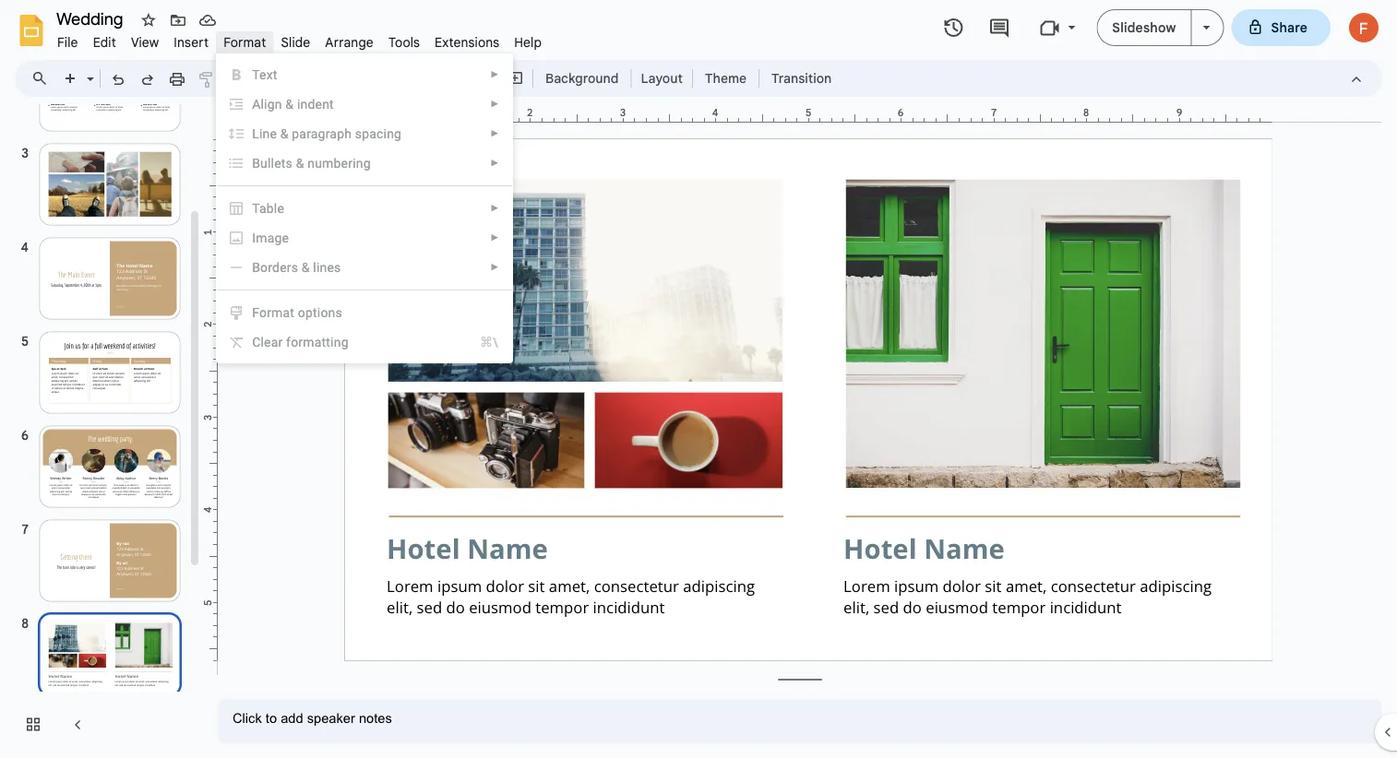 Task type: locate. For each thing, give the bounding box(es) containing it.
format up "text"
[[223, 34, 266, 50]]

► for borders & lines
[[490, 262, 499, 273]]

format options
[[252, 305, 342, 320]]

⌘backslash element
[[458, 333, 498, 352]]

align & indent a element
[[252, 96, 339, 112]]

menu bar containing file
[[50, 24, 549, 54]]

⌘\
[[480, 335, 498, 350]]

Star checkbox
[[136, 7, 161, 33]]

format inside 'menu item'
[[252, 305, 295, 320]]

bulle
[[252, 155, 281, 171]]

1 ► from the top
[[490, 69, 499, 80]]

& left the lines
[[302, 260, 310, 275]]

application
[[0, 0, 1397, 759]]

line & paragraph spacing l element
[[252, 126, 407, 141]]

format up lear
[[252, 305, 295, 320]]

format
[[223, 34, 266, 50], [252, 305, 295, 320]]

help menu item
[[507, 31, 549, 53]]

1 vertical spatial format
[[252, 305, 295, 320]]

► for i
[[490, 233, 499, 243]]

main toolbar
[[54, 65, 841, 92]]

menu item down spacing
[[228, 154, 499, 173]]

& right s at the top left of the page
[[296, 155, 304, 171]]

► for text
[[490, 69, 499, 80]]

menu item up numbering
[[217, 119, 512, 149]]

7 ► from the top
[[490, 262, 499, 273]]

& right ine
[[280, 126, 288, 141]]

menu item containing c
[[217, 328, 512, 357]]

6 ► from the top
[[490, 233, 499, 243]]

view menu item
[[124, 31, 166, 53]]

►
[[490, 69, 499, 80], [490, 99, 499, 109], [490, 128, 499, 139], [490, 158, 499, 168], [490, 203, 499, 214], [490, 233, 499, 243], [490, 262, 499, 273]]

format inside menu item
[[223, 34, 266, 50]]

borders
[[252, 260, 298, 275]]

help
[[514, 34, 542, 50]]

menu bar inside the menu bar banner
[[50, 24, 549, 54]]

paragraph
[[292, 126, 352, 141]]

age
[[267, 230, 289, 245]]

arrange
[[325, 34, 374, 50]]

Rename text field
[[50, 7, 134, 30]]

t
[[281, 155, 286, 171]]

i m age
[[252, 230, 289, 245]]

view
[[131, 34, 159, 50]]

4 ► from the top
[[490, 158, 499, 168]]

l
[[252, 126, 259, 141]]

► inside "text" menu item
[[490, 69, 499, 80]]

share button
[[1232, 9, 1331, 46]]

menu containing text
[[216, 54, 513, 364]]

&
[[285, 96, 294, 112], [280, 126, 288, 141], [296, 155, 304, 171], [302, 260, 310, 275]]

tools menu item
[[381, 31, 427, 53]]

► inside table menu item
[[490, 203, 499, 214]]

text
[[252, 67, 277, 82]]

menu item containing i
[[217, 223, 512, 253]]

file menu item
[[50, 31, 85, 53]]

3 ► from the top
[[490, 128, 499, 139]]

arrange menu item
[[318, 31, 381, 53]]

edit
[[93, 34, 116, 50]]

numbering
[[308, 155, 371, 171]]

menu item up spacing
[[217, 90, 512, 119]]

table menu item
[[217, 194, 512, 223]]

menu item down options
[[217, 328, 512, 357]]

menu
[[216, 54, 513, 364]]

& inside borders & lines menu item
[[302, 260, 310, 275]]

text s element
[[252, 67, 283, 82]]

5 ► from the top
[[490, 203, 499, 214]]

format options menu item
[[217, 298, 512, 328]]

a
[[252, 96, 261, 112]]

► inside borders & lines menu item
[[490, 262, 499, 273]]

share
[[1271, 19, 1308, 36]]

a lign & indent
[[252, 96, 334, 112]]

clear formatting c element
[[252, 335, 354, 350]]

navigation
[[0, 44, 203, 759]]

layout button
[[635, 65, 688, 92]]

m
[[256, 230, 267, 245]]

0 vertical spatial format
[[223, 34, 266, 50]]

menu bar
[[50, 24, 549, 54]]

menu item
[[217, 90, 512, 119], [217, 119, 512, 149], [228, 154, 499, 173], [217, 223, 512, 253], [217, 328, 512, 357]]

slide
[[281, 34, 310, 50]]

menu item up the lines
[[217, 223, 512, 253]]



Task type: vqa. For each thing, say whether or not it's contained in the screenshot.


Task type: describe. For each thing, give the bounding box(es) containing it.
insert
[[174, 34, 209, 50]]

application containing slideshow
[[0, 0, 1397, 759]]

extensions menu item
[[427, 31, 507, 53]]

format for format
[[223, 34, 266, 50]]

menu item containing bulle
[[228, 154, 499, 173]]

borders & lines
[[252, 260, 341, 275]]

borders & lines q element
[[252, 260, 347, 275]]

ine
[[259, 126, 277, 141]]

text menu item
[[217, 60, 512, 90]]

format options \ element
[[252, 305, 348, 320]]

slide menu item
[[274, 31, 318, 53]]

bullets & numbering t element
[[252, 155, 376, 171]]

new slide with layout image
[[82, 66, 94, 73]]

options
[[298, 305, 342, 320]]

transition button
[[763, 65, 840, 92]]

► for table
[[490, 203, 499, 214]]

theme
[[705, 70, 747, 86]]

& right lign
[[285, 96, 294, 112]]

lines
[[313, 260, 341, 275]]

transition
[[772, 70, 832, 86]]

bulle t s & numbering
[[252, 155, 371, 171]]

indent
[[297, 96, 334, 112]]

image m element
[[252, 230, 295, 245]]

theme button
[[697, 65, 755, 92]]

c lear formatting
[[252, 335, 349, 350]]

spacing
[[355, 126, 402, 141]]

menu item containing a
[[217, 90, 512, 119]]

► for bulle
[[490, 158, 499, 168]]

table
[[252, 201, 284, 216]]

c
[[252, 335, 261, 350]]

background
[[545, 70, 619, 86]]

tools
[[388, 34, 420, 50]]

lign
[[261, 96, 282, 112]]

s
[[286, 155, 293, 171]]

menu item containing l
[[217, 119, 512, 149]]

slideshow
[[1112, 19, 1176, 36]]

layout
[[641, 70, 683, 86]]

file
[[57, 34, 78, 50]]

l ine & paragraph spacing
[[252, 126, 402, 141]]

format menu item
[[216, 31, 274, 53]]

formatting
[[286, 335, 349, 350]]

extensions
[[435, 34, 499, 50]]

presentation options image
[[1203, 26, 1210, 30]]

menu inside application
[[216, 54, 513, 364]]

lear
[[261, 335, 283, 350]]

2 ► from the top
[[490, 99, 499, 109]]

table 2 element
[[252, 201, 290, 216]]

edit menu item
[[85, 31, 124, 53]]

insert menu item
[[166, 31, 216, 53]]

slideshow button
[[1097, 9, 1192, 46]]

format for format options
[[252, 305, 295, 320]]

i
[[252, 230, 256, 245]]

menu bar banner
[[0, 0, 1397, 759]]

Menus field
[[23, 66, 64, 91]]

borders & lines menu item
[[217, 253, 512, 282]]

background button
[[537, 65, 627, 92]]



